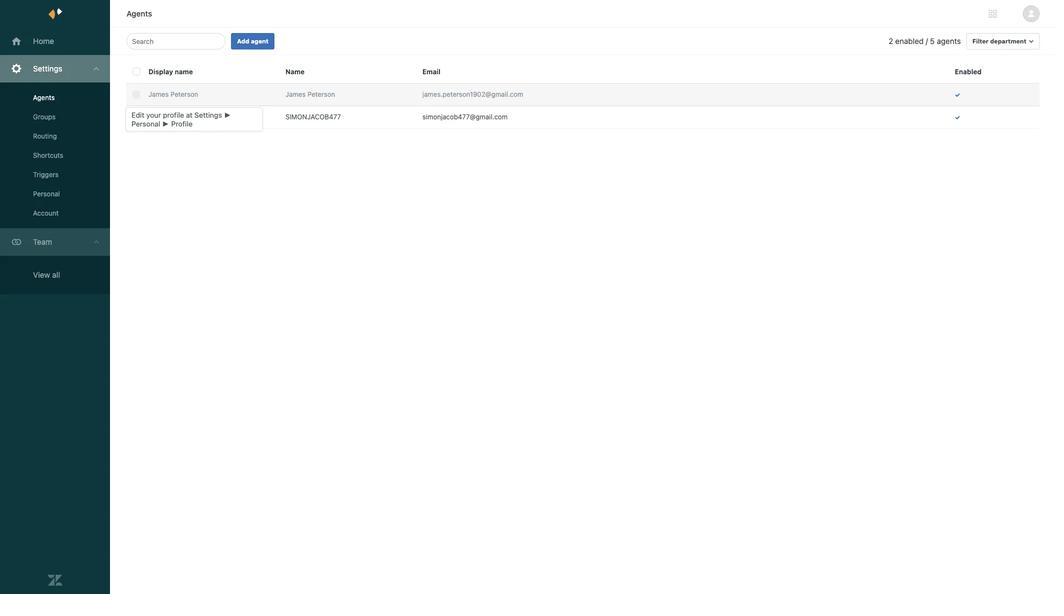 Task type: locate. For each thing, give the bounding box(es) containing it.
email
[[423, 68, 441, 76]]

peterson
[[171, 90, 198, 99], [308, 90, 335, 99]]

► right your
[[162, 119, 169, 128]]

agents
[[127, 9, 152, 18], [33, 94, 55, 102]]

1 horizontal spatial peterson
[[308, 90, 335, 99]]

at
[[186, 111, 193, 119]]

1 vertical spatial agents
[[33, 94, 55, 102]]

james peterson down the name
[[286, 90, 335, 99]]

1 james peterson from the left
[[149, 90, 198, 99]]

1 horizontal spatial personal
[[132, 119, 160, 128]]

1 horizontal spatial james peterson
[[286, 90, 335, 99]]

settings right at
[[195, 111, 222, 119]]

triggers
[[33, 171, 59, 179]]

0 vertical spatial agents
[[127, 9, 152, 18]]

0 horizontal spatial settings
[[33, 64, 62, 73]]

zendesk products image
[[990, 10, 997, 18]]

► right at
[[224, 111, 231, 119]]

enabled
[[955, 68, 982, 76]]

2 peterson from the left
[[308, 90, 335, 99]]

james peterson up the profile
[[149, 90, 198, 99]]

0 vertical spatial settings
[[33, 64, 62, 73]]

settings
[[33, 64, 62, 73], [195, 111, 222, 119]]

account
[[33, 209, 59, 217]]

Search text field
[[132, 35, 217, 48]]

view all
[[33, 270, 60, 280]]

5
[[931, 36, 935, 46]]

add agent button
[[231, 33, 275, 50]]

►
[[224, 111, 231, 119], [162, 119, 169, 128]]

james up your
[[149, 90, 169, 99]]

0 horizontal spatial agents
[[33, 94, 55, 102]]

1 horizontal spatial ►
[[224, 111, 231, 119]]

2
[[889, 36, 894, 46]]

personal
[[132, 119, 160, 128], [33, 190, 60, 198]]

0 vertical spatial personal
[[132, 119, 160, 128]]

view
[[33, 270, 50, 280]]

agents up 'groups'
[[33, 94, 55, 102]]

1 horizontal spatial settings
[[195, 111, 222, 119]]

1 horizontal spatial james
[[286, 90, 306, 99]]

shortcuts
[[33, 151, 63, 160]]

james
[[149, 90, 169, 99], [286, 90, 306, 99]]

display
[[149, 68, 173, 76]]

james down the name
[[286, 90, 306, 99]]

agents up search text field
[[127, 9, 152, 18]]

0 horizontal spatial personal
[[33, 190, 60, 198]]

agent
[[251, 37, 269, 45]]

0 horizontal spatial peterson
[[171, 90, 198, 99]]

simonjacob477
[[149, 113, 204, 121], [286, 113, 341, 121]]

team
[[33, 237, 52, 247]]

0 horizontal spatial simonjacob477
[[149, 113, 204, 121]]

james.peterson1902@gmail.com
[[423, 90, 524, 99]]

0 horizontal spatial james
[[149, 90, 169, 99]]

2 james from the left
[[286, 90, 306, 99]]

james peterson
[[149, 90, 198, 99], [286, 90, 335, 99]]

1 horizontal spatial agents
[[127, 9, 152, 18]]

enabled
[[896, 36, 924, 46]]

settings down home
[[33, 64, 62, 73]]

all
[[52, 270, 60, 280]]

personal left the profile
[[132, 119, 160, 128]]

1 vertical spatial settings
[[195, 111, 222, 119]]

personal up account
[[33, 190, 60, 198]]

name
[[286, 68, 305, 76]]

1 horizontal spatial simonjacob477
[[286, 113, 341, 121]]

your
[[146, 111, 161, 119]]

0 horizontal spatial james peterson
[[149, 90, 198, 99]]

simonjacob477@gmail.com
[[423, 113, 508, 121]]



Task type: describe. For each thing, give the bounding box(es) containing it.
filter
[[973, 37, 989, 45]]

filter department
[[973, 37, 1027, 45]]

1 vertical spatial personal
[[33, 190, 60, 198]]

0 horizontal spatial ►
[[162, 119, 169, 128]]

display name
[[149, 68, 193, 76]]

settings inside edit your profile at settings ► personal ► profile
[[195, 111, 222, 119]]

/
[[926, 36, 929, 46]]

2 simonjacob477 from the left
[[286, 113, 341, 121]]

add agent
[[237, 37, 269, 45]]

2 james peterson from the left
[[286, 90, 335, 99]]

profile
[[171, 119, 193, 128]]

routing
[[33, 132, 57, 140]]

agents
[[937, 36, 962, 46]]

personal inside edit your profile at settings ► personal ► profile
[[132, 119, 160, 128]]

edit
[[132, 111, 144, 119]]

name
[[175, 68, 193, 76]]

1 simonjacob477 from the left
[[149, 113, 204, 121]]

add
[[237, 37, 249, 45]]

edit your profile at settings ► personal ► profile
[[132, 111, 231, 128]]

home
[[33, 36, 54, 46]]

filter department button
[[967, 33, 1040, 50]]

groups
[[33, 113, 56, 121]]

2 enabled / 5 agents
[[889, 36, 962, 46]]

department
[[991, 37, 1027, 45]]

1 peterson from the left
[[171, 90, 198, 99]]

1 james from the left
[[149, 90, 169, 99]]

profile
[[163, 111, 184, 119]]



Task type: vqa. For each thing, say whether or not it's contained in the screenshot.
Filter department button
yes



